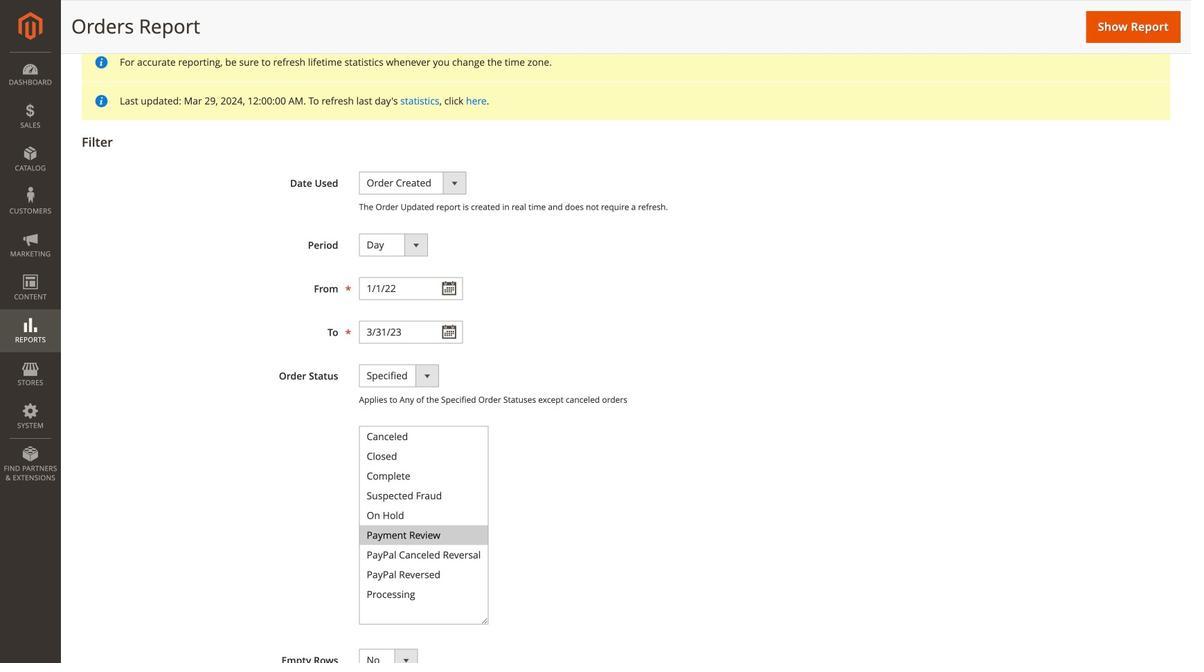 Task type: vqa. For each thing, say whether or not it's contained in the screenshot.
tab list
no



Task type: locate. For each thing, give the bounding box(es) containing it.
None text field
[[359, 277, 463, 300], [359, 321, 463, 344], [359, 277, 463, 300], [359, 321, 463, 344]]

menu bar
[[0, 52, 61, 490]]



Task type: describe. For each thing, give the bounding box(es) containing it.
magento admin panel image
[[18, 12, 43, 40]]



